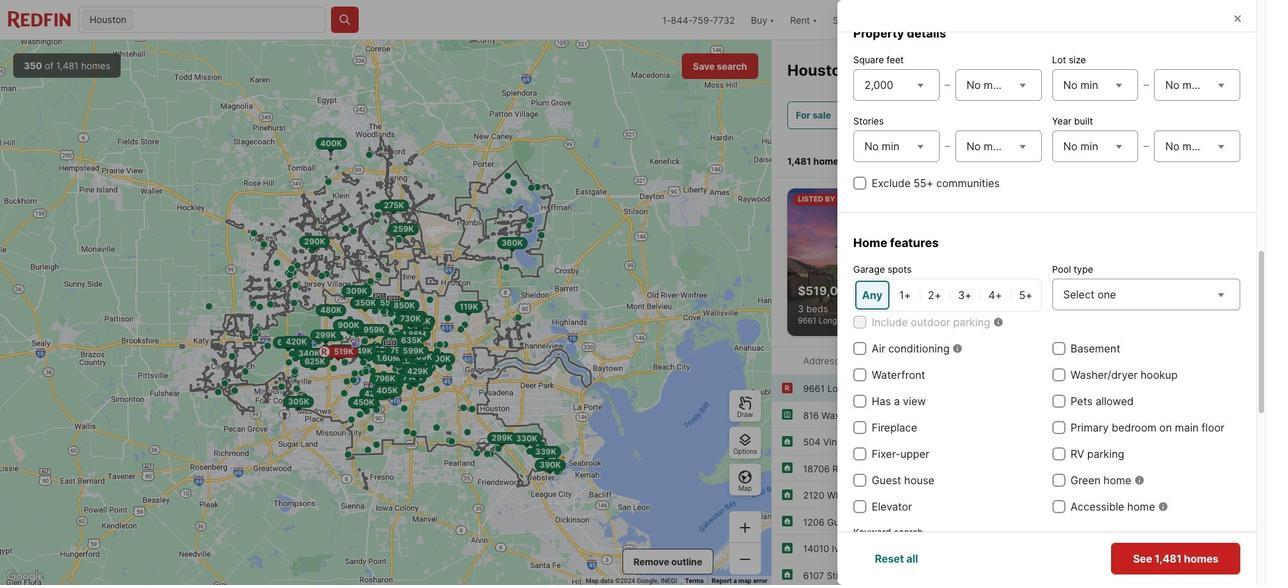 Task type: describe. For each thing, give the bounding box(es) containing it.
e.g. office, balcony, modern text field
[[865, 550, 1031, 566]]

4 cell from the left
[[952, 281, 979, 310]]

map region
[[0, 40, 772, 586]]

agent photo image
[[1019, 189, 1046, 215]]

toggle search results table view tab
[[1192, 142, 1238, 175]]

6 cell from the left
[[1013, 281, 1040, 310]]

5 cell from the left
[[982, 281, 1010, 310]]



Task type: locate. For each thing, give the bounding box(es) containing it.
1 cell from the left
[[856, 281, 890, 310]]

2 cell from the left
[[892, 281, 919, 310]]

number of garage spots row
[[854, 279, 1042, 312]]

dialog
[[838, 0, 1267, 586]]

None search field
[[137, 7, 325, 34]]

None checkbox
[[854, 369, 867, 382], [1053, 369, 1066, 382], [1053, 395, 1066, 408], [1053, 422, 1066, 435], [854, 474, 867, 488], [1053, 474, 1066, 488], [1053, 501, 1066, 514], [854, 369, 867, 382], [1053, 369, 1066, 382], [1053, 395, 1066, 408], [1053, 422, 1066, 435], [854, 474, 867, 488], [1053, 474, 1066, 488], [1053, 501, 1066, 514]]

submit search image
[[338, 13, 352, 26]]

3 cell from the left
[[921, 281, 949, 310]]

cell
[[856, 281, 890, 310], [892, 281, 919, 310], [921, 281, 949, 310], [952, 281, 979, 310], [982, 281, 1010, 310], [1013, 281, 1040, 310]]

toggle search results photos view tab
[[1138, 142, 1189, 175]]

google image
[[3, 569, 47, 586]]

select a min and max value element
[[854, 67, 1042, 104], [1053, 67, 1241, 104], [854, 128, 1042, 165], [1053, 128, 1241, 165]]

tab list
[[1124, 140, 1251, 178]]

None checkbox
[[854, 177, 867, 190], [854, 316, 867, 329], [854, 342, 867, 356], [1053, 342, 1066, 356], [854, 395, 867, 408], [854, 422, 867, 435], [854, 448, 867, 461], [1053, 448, 1066, 461], [854, 501, 867, 514], [854, 177, 867, 190], [854, 316, 867, 329], [854, 342, 867, 356], [1053, 342, 1066, 356], [854, 395, 867, 408], [854, 422, 867, 435], [854, 448, 867, 461], [1053, 448, 1066, 461], [854, 501, 867, 514]]



Task type: vqa. For each thing, say whether or not it's contained in the screenshot.
tab list
yes



